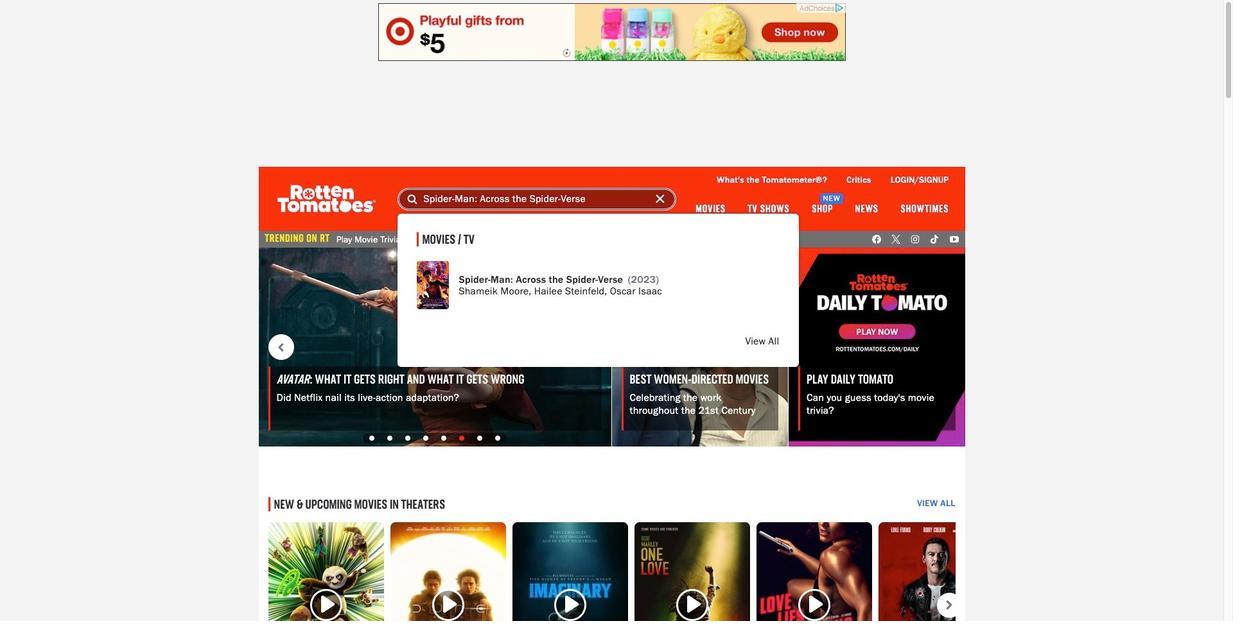Task type: describe. For each thing, give the bounding box(es) containing it.
navigation bar element
[[258, 167, 965, 231]]



Task type: vqa. For each thing, say whether or not it's contained in the screenshot.
the Jake Johnson image
no



